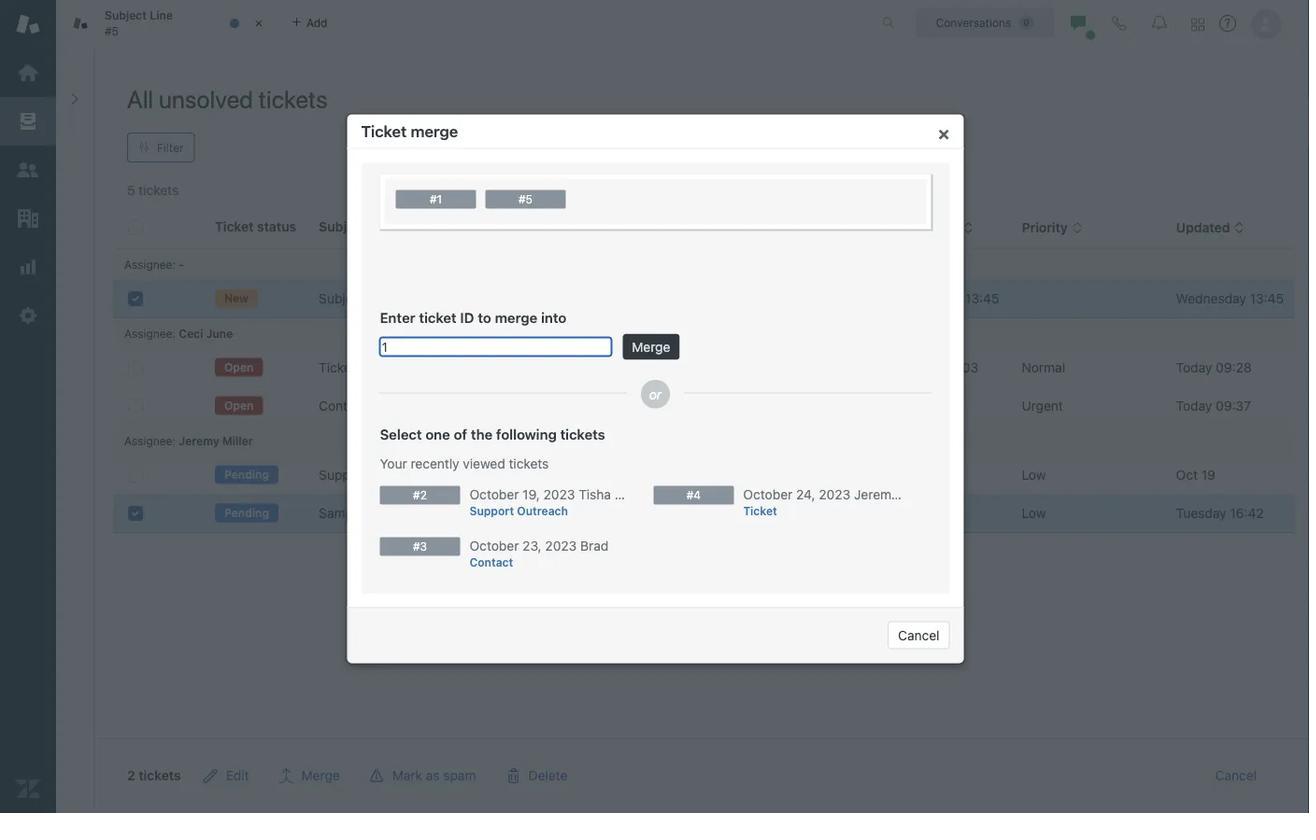 Task type: vqa. For each thing, say whether or not it's contained in the screenshot.


Task type: locate. For each thing, give the bounding box(es) containing it.
line for subject line
[[368, 291, 394, 307]]

0 horizontal spatial miller
[[222, 435, 253, 448]]

1 pending from the top
[[224, 468, 269, 482]]

2 horizontal spatial ticket
[[743, 505, 777, 518]]

0 horizontal spatial contact
[[319, 399, 367, 414]]

1 horizontal spatial jeremy
[[854, 487, 898, 502]]

ticket link down 24,
[[743, 503, 893, 520]]

1 vertical spatial ticket
[[319, 360, 356, 376]]

normal
[[1022, 360, 1065, 376]]

wednesday up today 09:28
[[1176, 291, 1247, 307]]

tisha up #4 on the bottom right of the page
[[692, 468, 725, 483]]

the right 'of'
[[471, 427, 493, 443]]

low for tuesday 16:42
[[1022, 506, 1046, 521]]

delete
[[529, 769, 568, 784]]

1 horizontal spatial cancel
[[1215, 769, 1257, 784]]

0 horizontal spatial ticket
[[419, 310, 457, 326]]

1 horizontal spatial support outreach link
[[470, 503, 619, 520]]

1 row from the top
[[113, 280, 1295, 318]]

0 vertical spatial tisha
[[692, 468, 725, 483]]

1 horizontal spatial ticket
[[361, 122, 407, 141]]

13:45 up 17:03
[[965, 291, 999, 307]]

13:45 up 09:28
[[1250, 291, 1284, 307]]

jeremy
[[179, 435, 219, 448], [854, 487, 898, 502]]

0 vertical spatial assignee:
[[124, 258, 176, 271]]

0 horizontal spatial wednesday
[[892, 291, 962, 307]]

today left 09:37
[[1176, 399, 1212, 414]]

select
[[380, 427, 422, 443]]

one
[[426, 427, 450, 443]]

tab
[[56, 0, 280, 47]]

the for meet
[[442, 506, 462, 521]]

#5
[[105, 24, 119, 37], [519, 193, 533, 206]]

1 horizontal spatial tuesday
[[1176, 506, 1227, 521]]

cancel inside "now showing 5 tickets" region
[[1215, 769, 1257, 784]]

edit
[[226, 769, 249, 784]]

all
[[127, 85, 153, 113]]

assignee: -
[[124, 258, 184, 271]]

cancel
[[898, 628, 940, 643], [1215, 769, 1257, 784]]

open down june
[[224, 361, 254, 374]]

0 horizontal spatial 13:45
[[965, 291, 999, 307]]

miller inside "now showing 5 tickets" region
[[222, 435, 253, 448]]

line inside "now showing 5 tickets" region
[[368, 291, 394, 307]]

0 horizontal spatial jeremy
[[179, 435, 219, 448]]

row containing support outreach
[[113, 457, 1295, 495]]

brad
[[580, 538, 609, 554]]

3 row from the top
[[113, 387, 1295, 426]]

october inside october 23, 2023 brad contact
[[470, 538, 519, 554]]

1 horizontal spatial the
[[471, 427, 493, 443]]

1 vertical spatial tuesday
[[1176, 506, 1227, 521]]

wednesday up tuesday 17:03
[[892, 291, 962, 307]]

today left 09:28
[[1176, 360, 1212, 376]]

now showing 5 tickets region
[[90, 200, 1309, 814]]

3 assignee: from the top
[[124, 435, 176, 448]]

support up sample
[[319, 468, 367, 483]]

support down viewed
[[470, 505, 514, 518]]

2023 inside october 19, 2023 tisha morrel support outreach
[[543, 487, 575, 502]]

subject line #5
[[105, 9, 173, 37]]

ticket
[[361, 122, 407, 141], [319, 360, 356, 376], [743, 505, 777, 518]]

ceci
[[179, 327, 203, 340]]

line
[[150, 9, 173, 22], [368, 291, 394, 307]]

1 vertical spatial tisha
[[579, 487, 611, 502]]

tisha up brad
[[579, 487, 611, 502]]

1 vertical spatial line
[[368, 291, 394, 307]]

tuesday down oct 19
[[1176, 506, 1227, 521]]

1 vertical spatial #5
[[519, 193, 533, 206]]

miller inside "october 24, 2023 jeremy miller ticket"
[[902, 487, 935, 502]]

1 vertical spatial merge
[[495, 310, 538, 326]]

id
[[460, 310, 474, 326]]

main element
[[0, 0, 56, 814]]

2 row from the top
[[113, 349, 1295, 387]]

1 today from the top
[[1176, 360, 1212, 376]]

-
[[179, 258, 184, 271]]

1 horizontal spatial ticket link
[[743, 503, 893, 520]]

0 horizontal spatial cancel
[[898, 628, 940, 643]]

Enter ticket ID to merge into text field
[[380, 338, 612, 357]]

subject inside subject line #5
[[105, 9, 147, 22]]

0 vertical spatial miller
[[222, 435, 253, 448]]

tickets inside region
[[139, 769, 181, 784]]

morrel
[[728, 468, 767, 483], [615, 487, 654, 502]]

0 horizontal spatial support
[[319, 468, 367, 483]]

ticket link
[[319, 359, 356, 378], [743, 503, 893, 520]]

meet
[[408, 506, 439, 521]]

2023 right 23,
[[545, 538, 577, 554]]

admin image
[[16, 304, 40, 328]]

tuesday for tuesday 17:03
[[892, 360, 942, 376]]

2 vertical spatial assignee:
[[124, 435, 176, 448]]

morrel up customer
[[728, 468, 767, 483]]

get started image
[[16, 61, 40, 85]]

tickets down close icon
[[259, 85, 328, 113]]

today for today 09:28
[[1176, 360, 1212, 376]]

2 vertical spatial ticket
[[743, 505, 777, 518]]

0 horizontal spatial merge
[[411, 122, 458, 141]]

line up enter on the top
[[368, 291, 394, 307]]

the
[[692, 506, 715, 521]]

tisha
[[692, 468, 725, 483], [579, 487, 611, 502]]

contact link down 23,
[[470, 555, 619, 571]]

outreach up #2
[[371, 468, 427, 483]]

1 horizontal spatial oct
[[1176, 468, 1198, 483]]

1 vertical spatial morrel
[[615, 487, 654, 502]]

1 horizontal spatial tisha
[[692, 468, 725, 483]]

conversations button
[[916, 8, 1054, 38]]

2023
[[543, 487, 575, 502], [819, 487, 851, 502], [545, 538, 577, 554]]

october down viewed
[[470, 487, 519, 502]]

4 row from the top
[[113, 457, 1295, 495]]

spam
[[443, 769, 476, 784]]

None submit
[[623, 334, 680, 360]]

pending
[[224, 468, 269, 482], [224, 507, 269, 520]]

0 vertical spatial cancel button
[[888, 622, 950, 650]]

1 vertical spatial subject
[[319, 219, 367, 235]]

row containing ticket
[[113, 349, 1295, 387]]

0 vertical spatial #5
[[105, 24, 119, 37]]

support outreach link down 19,
[[470, 503, 619, 520]]

1 open from the top
[[224, 361, 254, 374]]

1 vertical spatial low
[[1022, 506, 1046, 521]]

expand views pane image
[[67, 92, 82, 107]]

the right meet
[[442, 506, 462, 521]]

#5 right zendesk support icon
[[105, 24, 119, 37]]

1 horizontal spatial miller
[[902, 487, 935, 502]]

1 horizontal spatial merge
[[495, 310, 538, 326]]

0 horizontal spatial contact link
[[319, 397, 367, 416]]

1 low from the top
[[1022, 468, 1046, 483]]

open up assignee: jeremy miller
[[224, 399, 254, 412]]

october left 23,
[[470, 538, 519, 554]]

ticket inside region
[[465, 506, 499, 521]]

0 horizontal spatial support outreach link
[[319, 466, 427, 485]]

conversations
[[936, 16, 1011, 29]]

0 vertical spatial jeremy
[[179, 435, 219, 448]]

0 vertical spatial tuesday
[[892, 360, 942, 376]]

ticket inside region
[[319, 360, 356, 376]]

1 horizontal spatial wednesday
[[1176, 291, 1247, 307]]

row
[[113, 280, 1295, 318], [113, 349, 1295, 387], [113, 387, 1295, 426], [113, 457, 1295, 495], [113, 495, 1295, 533]]

09:37
[[1216, 399, 1251, 414]]

1 horizontal spatial wednesday 13:45
[[1176, 291, 1284, 307]]

1 vertical spatial the
[[442, 506, 462, 521]]

get help image
[[1220, 15, 1236, 32]]

1 vertical spatial support
[[470, 505, 514, 518]]

0 horizontal spatial the
[[442, 506, 462, 521]]

1 vertical spatial open
[[224, 399, 254, 412]]

ticket down viewed
[[465, 506, 499, 521]]

enter
[[380, 310, 415, 326]]

wednesday 13:45 up tuesday 17:03
[[892, 291, 999, 307]]

2023 right 24,
[[819, 487, 851, 502]]

2 pending from the top
[[224, 507, 269, 520]]

2023 right 19,
[[543, 487, 575, 502]]

zendesk products image
[[1192, 18, 1205, 31]]

0 vertical spatial line
[[150, 9, 173, 22]]

oct left 19
[[1176, 468, 1198, 483]]

requested button
[[892, 220, 974, 237]]

1 vertical spatial jeremy
[[854, 487, 898, 502]]

ticket left the id
[[419, 310, 457, 326]]

0 horizontal spatial ticket link
[[319, 359, 356, 378]]

tickets
[[259, 85, 328, 113], [560, 427, 605, 443], [509, 456, 549, 471], [139, 769, 181, 784]]

0 horizontal spatial line
[[150, 9, 173, 22]]

or
[[649, 387, 662, 402]]

1 vertical spatial pending
[[224, 507, 269, 520]]

1 horizontal spatial outreach
[[517, 505, 568, 518]]

0 horizontal spatial cancel button
[[888, 622, 950, 650]]

october inside october 19, 2023 tisha morrel support outreach
[[470, 487, 519, 502]]

1 wednesday from the left
[[892, 291, 962, 307]]

2 vertical spatial subject
[[319, 291, 365, 307]]

tickets down following
[[509, 456, 549, 471]]

1 vertical spatial outreach
[[517, 505, 568, 518]]

outreach down 19,
[[517, 505, 568, 518]]

17:03
[[946, 360, 979, 376]]

tuesday 17:03
[[892, 360, 979, 376]]

0 vertical spatial morrel
[[728, 468, 767, 483]]

merge button
[[264, 758, 355, 795]]

line up all on the left of the page
[[150, 9, 173, 22]]

16:42
[[1230, 506, 1264, 521]]

19
[[1202, 468, 1216, 483]]

1 vertical spatial ticket link
[[743, 503, 893, 520]]

1 horizontal spatial contact link
[[470, 555, 619, 571]]

assignee:
[[124, 258, 176, 271], [124, 327, 176, 340], [124, 435, 176, 448]]

0 vertical spatial ticket link
[[319, 359, 356, 378]]

0 vertical spatial ticket
[[419, 310, 457, 326]]

assignee: for assignee: ceci june
[[124, 327, 176, 340]]

wednesday 13:45
[[892, 291, 999, 307], [1176, 291, 1284, 307]]

merge
[[411, 122, 458, 141], [495, 310, 538, 326]]

ticket
[[419, 310, 457, 326], [465, 506, 499, 521]]

open
[[224, 361, 254, 374], [224, 399, 254, 412]]

october
[[470, 487, 519, 502], [743, 487, 793, 502], [470, 538, 519, 554]]

tickets right following
[[560, 427, 605, 443]]

jeremy inside "october 24, 2023 jeremy miller ticket"
[[854, 487, 898, 502]]

0 vertical spatial outreach
[[371, 468, 427, 483]]

support inside october 19, 2023 tisha morrel support outreach
[[470, 505, 514, 518]]

tisha inside october 19, 2023 tisha morrel support outreach
[[579, 487, 611, 502]]

outreach
[[371, 468, 427, 483], [517, 505, 568, 518]]

merge up #1
[[411, 122, 458, 141]]

0 horizontal spatial wednesday 13:45
[[892, 291, 999, 307]]

october for october 19, 2023 tisha morrel
[[470, 487, 519, 502]]

as
[[426, 769, 440, 784]]

1 vertical spatial contact link
[[470, 555, 619, 571]]

1 horizontal spatial 13:45
[[1250, 291, 1284, 307]]

june
[[206, 327, 233, 340]]

0 vertical spatial oct
[[1176, 468, 1198, 483]]

1 vertical spatial cancel
[[1215, 769, 1257, 784]]

0 vertical spatial support outreach link
[[319, 466, 427, 485]]

outreach inside "now showing 5 tickets" region
[[371, 468, 427, 483]]

wednesday 13:45 up 09:28
[[1176, 291, 1284, 307]]

2023 inside "october 24, 2023 jeremy miller ticket"
[[819, 487, 851, 502]]

subject for subject line
[[319, 291, 365, 307]]

#5 right #1
[[519, 193, 533, 206]]

23,
[[523, 538, 542, 554]]

0 horizontal spatial outreach
[[371, 468, 427, 483]]

1 horizontal spatial line
[[368, 291, 394, 307]]

1 vertical spatial today
[[1176, 399, 1212, 414]]

1 vertical spatial miller
[[902, 487, 935, 502]]

low for oct 19
[[1022, 468, 1046, 483]]

october inside "october 24, 2023 jeremy miller ticket"
[[743, 487, 793, 502]]

october up customer
[[743, 487, 793, 502]]

today
[[1176, 360, 1212, 376], [1176, 399, 1212, 414]]

0 horizontal spatial morrel
[[615, 487, 654, 502]]

cancel button
[[888, 622, 950, 650], [1201, 758, 1272, 795]]

of
[[454, 427, 467, 443]]

0 horizontal spatial oct
[[892, 506, 913, 521]]

today for today 09:37
[[1176, 399, 1212, 414]]

1 vertical spatial oct
[[892, 506, 913, 521]]

merge right to
[[495, 310, 538, 326]]

line inside subject line #5
[[150, 9, 173, 22]]

2 today from the top
[[1176, 399, 1212, 414]]

0 vertical spatial pending
[[224, 468, 269, 482]]

0 vertical spatial subject
[[105, 9, 147, 22]]

ticket link down the subject line link
[[319, 359, 356, 378]]

tickets right 2 at the bottom
[[139, 769, 181, 784]]

0 vertical spatial ticket
[[361, 122, 407, 141]]

tuesday
[[892, 360, 942, 376], [1176, 506, 1227, 521]]

2 assignee: from the top
[[124, 327, 176, 340]]

2 open from the top
[[224, 399, 254, 412]]

1 vertical spatial contact
[[470, 556, 513, 570]]

1 vertical spatial assignee:
[[124, 327, 176, 340]]

2023 inside october 23, 2023 brad contact
[[545, 538, 577, 554]]

0 vertical spatial low
[[1022, 468, 1046, 483]]

the inside "now showing 5 tickets" region
[[442, 506, 462, 521]]

2 low from the top
[[1022, 506, 1046, 521]]

1 vertical spatial ticket
[[465, 506, 499, 521]]

0 vertical spatial support
[[319, 468, 367, 483]]

subject
[[105, 9, 147, 22], [319, 219, 367, 235], [319, 291, 365, 307]]

1 horizontal spatial ticket
[[465, 506, 499, 521]]

tuesday left 17:03
[[892, 360, 942, 376]]

contact link
[[319, 397, 367, 416], [470, 555, 619, 571]]

0 vertical spatial cancel
[[898, 628, 940, 643]]

0 horizontal spatial tisha
[[579, 487, 611, 502]]

morrel left #4 on the bottom right of the page
[[615, 487, 654, 502]]

0 horizontal spatial ticket
[[319, 360, 356, 376]]

0 horizontal spatial tuesday
[[892, 360, 942, 376]]

0 vertical spatial contact
[[319, 399, 367, 414]]

miller
[[222, 435, 253, 448], [902, 487, 935, 502]]

new
[[224, 292, 249, 305]]

low
[[1022, 468, 1046, 483], [1022, 506, 1046, 521]]

1 vertical spatial support outreach link
[[470, 503, 619, 520]]

all unsolved tickets
[[127, 85, 328, 113]]

support outreach link up ticket:
[[319, 466, 427, 485]]

assignee: for assignee: -
[[124, 258, 176, 271]]

sample
[[319, 506, 364, 521]]

oct left 18 at the right bottom of page
[[892, 506, 913, 521]]

5 row from the top
[[113, 495, 1295, 533]]

tabs tab list
[[56, 0, 863, 47]]

1 horizontal spatial morrel
[[728, 468, 767, 483]]

1 assignee: from the top
[[124, 258, 176, 271]]

0 vertical spatial open
[[224, 361, 254, 374]]

1 vertical spatial cancel button
[[1201, 758, 1272, 795]]

zendesk support image
[[16, 12, 40, 36]]

views image
[[16, 109, 40, 134]]

0 horizontal spatial #5
[[105, 24, 119, 37]]

1 horizontal spatial cancel button
[[1201, 758, 1272, 795]]

0 vertical spatial the
[[471, 427, 493, 443]]

contact link up 'support outreach'
[[319, 397, 367, 416]]

ticket for ticket
[[319, 360, 356, 376]]

1 horizontal spatial support
[[470, 505, 514, 518]]



Task type: describe. For each thing, give the bounding box(es) containing it.
customer
[[719, 506, 778, 521]]

support outreach
[[319, 468, 427, 483]]

october 19, 2023 tisha morrel support outreach
[[470, 487, 654, 518]]

viewed
[[463, 456, 505, 471]]

ticket inside "october 24, 2023 jeremy miller ticket"
[[743, 505, 777, 518]]

subject for subject
[[319, 219, 367, 235]]

tuesday 16:42
[[1176, 506, 1264, 521]]

assignee: jeremy miller
[[124, 435, 253, 448]]

jeremy inside "now showing 5 tickets" region
[[179, 435, 219, 448]]

ticket link inside region
[[319, 359, 356, 378]]

#2
[[413, 489, 427, 502]]

today 09:28
[[1176, 360, 1252, 376]]

customers image
[[16, 158, 40, 182]]

cancel for the bottom the cancel button
[[1215, 769, 1257, 784]]

open for contact
[[224, 399, 254, 412]]

sample ticket: meet the ticket link
[[319, 505, 499, 523]]

line for subject line #5
[[150, 9, 173, 22]]

your
[[380, 456, 407, 471]]

row containing sample ticket: meet the ticket
[[113, 495, 1295, 533]]

recently
[[411, 456, 459, 471]]

requested
[[892, 220, 959, 236]]

unsolved
[[159, 85, 253, 113]]

2 13:45 from the left
[[1250, 291, 1284, 307]]

your recently viewed tickets
[[380, 456, 549, 471]]

#3
[[413, 541, 427, 554]]

2 wednesday 13:45 from the left
[[1176, 291, 1284, 307]]

updated
[[1176, 220, 1230, 236]]

18
[[917, 506, 931, 521]]

contact inside "now showing 5 tickets" region
[[319, 399, 367, 414]]

subject for subject line #5
[[105, 9, 147, 22]]

assignee: ceci june
[[124, 327, 233, 340]]

zendesk image
[[16, 778, 40, 802]]

to
[[478, 310, 491, 326]]

morrel inside "now showing 5 tickets" region
[[728, 468, 767, 483]]

october for october 23, 2023 brad
[[470, 538, 519, 554]]

sample ticket: meet the ticket
[[319, 506, 499, 521]]

#5 inside subject line #5
[[105, 24, 119, 37]]

october 24, 2023 jeremy miller ticket
[[743, 487, 935, 518]]

the customer
[[692, 506, 778, 521]]

organizations image
[[16, 207, 40, 231]]

mark
[[392, 769, 422, 784]]

cancel for left the cancel button
[[898, 628, 940, 643]]

09:28
[[1216, 360, 1252, 376]]

oct for oct 19
[[1176, 468, 1198, 483]]

following
[[496, 427, 557, 443]]

contact inside october 23, 2023 brad contact
[[470, 556, 513, 570]]

oct for oct 18
[[892, 506, 913, 521]]

oct 19
[[1176, 468, 1216, 483]]

open for ticket
[[224, 361, 254, 374]]

×
[[938, 122, 950, 144]]

october 23, 2023 brad contact
[[470, 538, 609, 570]]

support inside "now showing 5 tickets" region
[[319, 468, 367, 483]]

assignee: for assignee: jeremy miller
[[124, 435, 176, 448]]

oct 18
[[892, 506, 931, 521]]

2 wednesday from the left
[[1176, 291, 1247, 307]]

mark as spam button
[[355, 758, 491, 795]]

mark as spam
[[392, 769, 476, 784]]

delete button
[[491, 758, 583, 795]]

october for october 24, 2023 jeremy miller
[[743, 487, 793, 502]]

pending for sample ticket: meet the ticket
[[224, 507, 269, 520]]

row containing subject line
[[113, 280, 1295, 318]]

ticket:
[[367, 506, 404, 521]]

priority
[[1022, 220, 1068, 236]]

24,
[[796, 487, 815, 502]]

edit button
[[189, 758, 264, 795]]

2023 for 23,
[[545, 538, 577, 554]]

0 vertical spatial contact link
[[319, 397, 367, 416]]

2023 for 19,
[[543, 487, 575, 502]]

updated button
[[1176, 220, 1245, 237]]

outreach inside october 19, 2023 tisha morrel support outreach
[[517, 505, 568, 518]]

merge
[[301, 769, 340, 784]]

tab containing subject line
[[56, 0, 280, 47]]

1 horizontal spatial #5
[[519, 193, 533, 206]]

tuesday for tuesday 16:42
[[1176, 506, 1227, 521]]

2 tickets
[[127, 769, 181, 784]]

pending for support outreach
[[224, 468, 269, 482]]

requester
[[692, 220, 757, 236]]

2023 for 24,
[[819, 487, 851, 502]]

1 13:45 from the left
[[965, 291, 999, 307]]

0 vertical spatial merge
[[411, 122, 458, 141]]

into
[[541, 310, 567, 326]]

#1
[[430, 193, 442, 206]]

1 wednesday 13:45 from the left
[[892, 291, 999, 307]]

row containing contact
[[113, 387, 1295, 426]]

morrel inside october 19, 2023 tisha morrel support outreach
[[615, 487, 654, 502]]

× link
[[938, 122, 950, 144]]

tisha morrel
[[692, 468, 767, 483]]

today 09:37
[[1176, 399, 1251, 414]]

the for of
[[471, 427, 493, 443]]

tisha inside "now showing 5 tickets" region
[[692, 468, 725, 483]]

19,
[[523, 487, 540, 502]]

2
[[127, 769, 135, 784]]

filter button
[[127, 133, 195, 163]]

filter
[[157, 141, 184, 154]]

ticket for ticket merge
[[361, 122, 407, 141]]

enter ticket id to merge into
[[380, 310, 567, 326]]

urgent
[[1022, 399, 1063, 414]]

priority button
[[1022, 220, 1083, 237]]

#4
[[687, 489, 701, 502]]

subject line link
[[319, 290, 394, 308]]

requester button
[[692, 220, 772, 237]]

reporting image
[[16, 255, 40, 279]]

select one of the following tickets
[[380, 427, 605, 443]]

subject line
[[319, 291, 394, 307]]

close image
[[250, 14, 268, 33]]

ticket merge
[[361, 122, 458, 141]]



